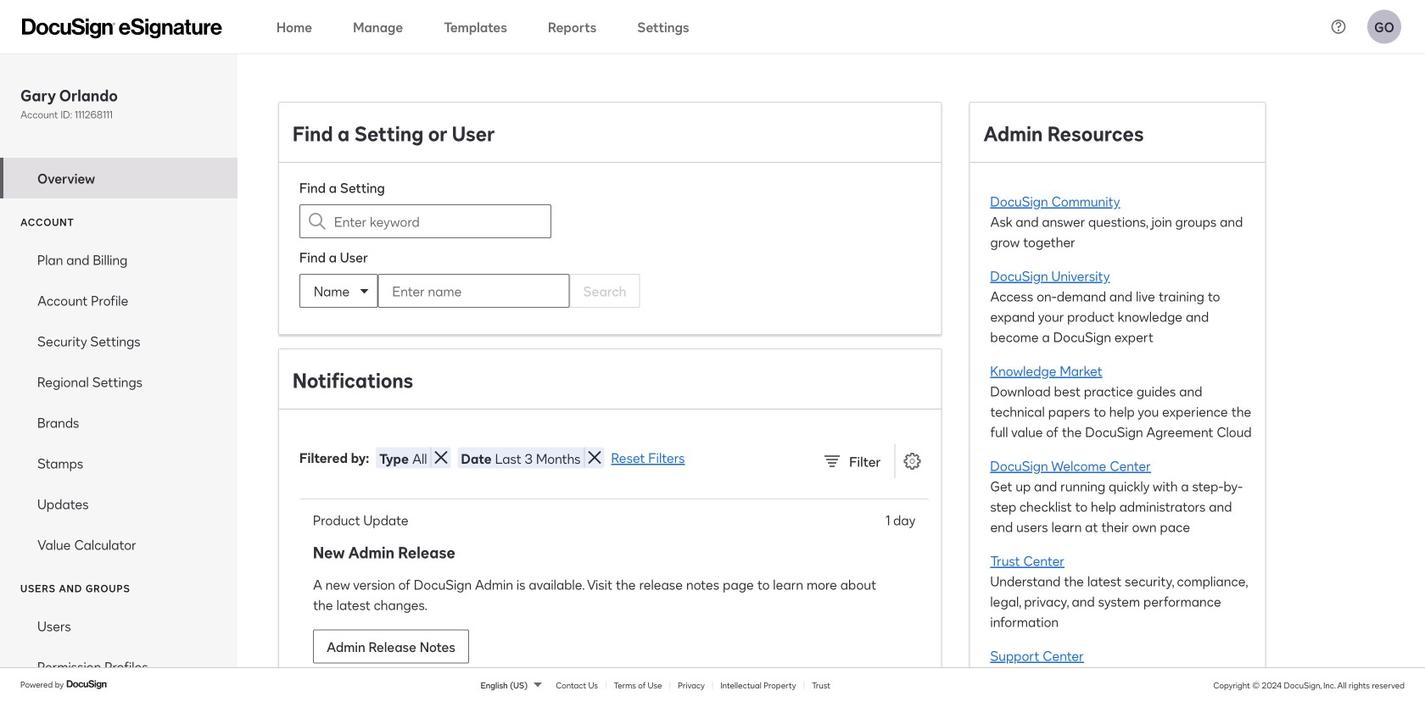 Task type: describe. For each thing, give the bounding box(es) containing it.
Enter keyword text field
[[334, 205, 517, 238]]

docusign admin image
[[22, 18, 222, 39]]

users and groups element
[[0, 606, 238, 702]]



Task type: vqa. For each thing, say whether or not it's contained in the screenshot.
Signing and Sending "element"
no



Task type: locate. For each thing, give the bounding box(es) containing it.
docusign image
[[66, 678, 109, 692]]

Enter name text field
[[379, 275, 535, 307]]

account element
[[0, 239, 238, 565]]



